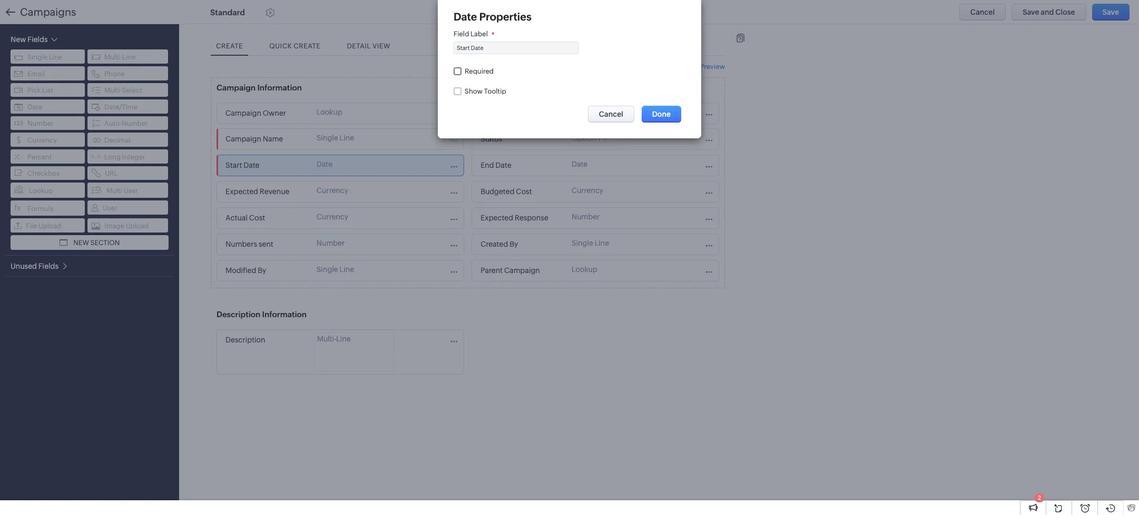Task type: locate. For each thing, give the bounding box(es) containing it.
1 horizontal spatial create
[[294, 42, 321, 50]]

detail view
[[347, 42, 390, 50]]

section
[[90, 239, 120, 247]]

1 create from the left
[[216, 42, 243, 50]]

2 create from the left
[[294, 42, 321, 50]]

show
[[465, 88, 483, 96]]

None button
[[960, 4, 1006, 21], [1012, 4, 1086, 21], [1092, 4, 1130, 21], [588, 106, 634, 123], [642, 106, 681, 123], [960, 4, 1006, 21], [1012, 4, 1086, 21], [1092, 4, 1130, 21], [588, 106, 634, 123], [642, 106, 681, 123]]

create down standard
[[216, 42, 243, 50]]

view
[[373, 42, 390, 50]]

None text field
[[222, 106, 309, 121], [478, 132, 564, 147], [222, 159, 309, 173], [478, 159, 564, 173], [478, 185, 564, 199], [222, 211, 309, 226], [478, 211, 564, 226], [214, 308, 319, 322], [222, 334, 309, 348], [222, 106, 309, 121], [478, 132, 564, 147], [222, 159, 309, 173], [478, 159, 564, 173], [478, 185, 564, 199], [222, 211, 309, 226], [478, 211, 564, 226], [214, 308, 319, 322], [222, 334, 309, 348]]

None text field
[[214, 81, 319, 95], [222, 132, 309, 147], [222, 185, 309, 199], [222, 238, 309, 252], [478, 238, 564, 252], [222, 264, 309, 278], [478, 264, 564, 278], [214, 81, 319, 95], [222, 132, 309, 147], [222, 185, 309, 199], [222, 238, 309, 252], [478, 238, 564, 252], [222, 264, 309, 278], [478, 264, 564, 278]]

create right the "quick"
[[294, 42, 321, 50]]

preview
[[700, 63, 725, 71]]

date
[[454, 11, 477, 23]]

new section
[[73, 239, 120, 247]]

create link
[[211, 37, 248, 55]]

create
[[216, 42, 243, 50], [294, 42, 321, 50]]

campaigns
[[20, 6, 76, 18]]

show tooltip
[[465, 88, 506, 96]]

create inside quick create link
[[294, 42, 321, 50]]

0 horizontal spatial create
[[216, 42, 243, 50]]

label
[[471, 30, 488, 38]]

create inside 'link'
[[216, 42, 243, 50]]



Task type: describe. For each thing, give the bounding box(es) containing it.
unused fields link
[[11, 262, 69, 271]]

date properties
[[454, 11, 532, 23]]

quick create link
[[264, 37, 326, 55]]

properties
[[479, 11, 532, 23]]

new
[[73, 239, 89, 247]]

quick
[[269, 42, 292, 50]]

quick create
[[269, 42, 321, 50]]

standard
[[210, 8, 245, 17]]

field label *
[[454, 30, 495, 39]]

field
[[454, 30, 469, 38]]

2
[[1038, 495, 1041, 502]]

detail
[[347, 42, 371, 50]]

tooltip
[[484, 88, 506, 96]]

*
[[492, 31, 495, 39]]

detail view link
[[342, 37, 396, 55]]

required
[[465, 67, 494, 75]]

fields
[[38, 263, 59, 271]]

unused
[[11, 263, 37, 271]]

unused fields
[[11, 263, 59, 271]]



Task type: vqa. For each thing, say whether or not it's contained in the screenshot.
Search image
no



